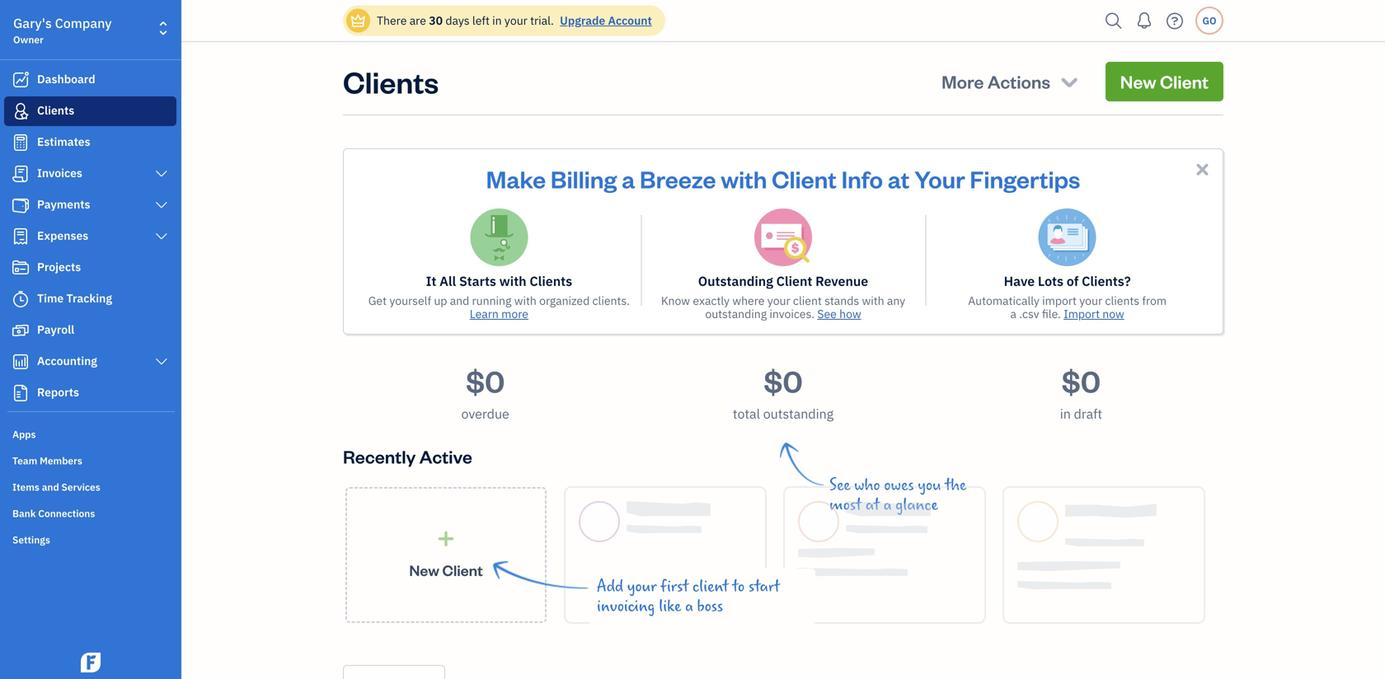 Task type: locate. For each thing, give the bounding box(es) containing it.
$0 inside $0 in draft
[[1062, 361, 1101, 400]]

0 horizontal spatial clients
[[37, 103, 74, 118]]

chevron large down image down payroll link
[[154, 356, 169, 369]]

a left .csv at the top of the page
[[1011, 306, 1017, 322]]

actions
[[988, 70, 1051, 93]]

in left draft
[[1061, 405, 1071, 423]]

2 horizontal spatial clients
[[530, 273, 573, 290]]

your down clients?
[[1080, 293, 1103, 309]]

1 horizontal spatial new client
[[1121, 70, 1209, 93]]

new client link
[[1106, 62, 1224, 101], [346, 488, 547, 624]]

0 horizontal spatial new
[[409, 561, 440, 580]]

a
[[622, 163, 635, 194], [1011, 306, 1017, 322], [884, 497, 892, 515], [685, 598, 694, 616]]

your
[[915, 163, 966, 194]]

members
[[40, 455, 82, 468]]

clients up the estimates
[[37, 103, 74, 118]]

client up the boss
[[693, 578, 729, 596]]

chevron large down image up the expenses link
[[154, 199, 169, 212]]

your inside have lots of clients? automatically import your clients from a .csv file. import now
[[1080, 293, 1103, 309]]

boss
[[697, 598, 724, 616]]

0 vertical spatial new client link
[[1106, 62, 1224, 101]]

time tracking link
[[4, 285, 177, 314]]

see up most
[[830, 477, 851, 495]]

1 vertical spatial outstanding
[[764, 405, 834, 423]]

start
[[749, 578, 780, 596]]

3 chevron large down image from the top
[[154, 230, 169, 243]]

$0
[[466, 361, 505, 400], [764, 361, 803, 400], [1062, 361, 1101, 400]]

1 vertical spatial in
[[1061, 405, 1071, 423]]

chevron large down image
[[154, 167, 169, 181], [154, 199, 169, 212], [154, 230, 169, 243], [154, 356, 169, 369]]

$0 in draft
[[1061, 361, 1103, 423]]

see how
[[818, 306, 862, 322]]

estimates
[[37, 134, 90, 149]]

0 horizontal spatial new client link
[[346, 488, 547, 624]]

projects
[[37, 259, 81, 275]]

with right running
[[514, 293, 537, 309]]

more actions
[[942, 70, 1051, 93]]

1 vertical spatial new client link
[[346, 488, 547, 624]]

go to help image
[[1162, 9, 1189, 33]]

most
[[830, 497, 862, 515]]

1 vertical spatial see
[[830, 477, 851, 495]]

$0 up overdue
[[466, 361, 505, 400]]

clients inside it all starts with clients get yourself up and running with organized clients. learn more
[[530, 273, 573, 290]]

in inside $0 in draft
[[1061, 405, 1071, 423]]

0 vertical spatial new client
[[1121, 70, 1209, 93]]

connections
[[38, 507, 95, 521]]

0 horizontal spatial client
[[693, 578, 729, 596]]

payroll link
[[4, 316, 177, 346]]

outstanding down outstanding
[[706, 306, 767, 322]]

bank connections
[[12, 507, 95, 521]]

yourself
[[390, 293, 431, 309]]

chevron large down image inside payments 'link'
[[154, 199, 169, 212]]

your left trial.
[[505, 13, 528, 28]]

client inside the know exactly where your client stands with any outstanding invoices.
[[793, 293, 822, 309]]

in right left
[[493, 13, 502, 28]]

chevron large down image up "projects" link
[[154, 230, 169, 243]]

2 vertical spatial clients
[[530, 273, 573, 290]]

0 horizontal spatial at
[[866, 497, 880, 515]]

learn
[[470, 306, 499, 322]]

clients up organized
[[530, 273, 573, 290]]

1 horizontal spatial client
[[793, 293, 822, 309]]

like
[[659, 598, 682, 616]]

1 vertical spatial and
[[42, 481, 59, 494]]

time tracking
[[37, 291, 112, 306]]

time
[[37, 291, 64, 306]]

left
[[473, 13, 490, 28]]

reports
[[37, 385, 79, 400]]

1 horizontal spatial $0
[[764, 361, 803, 400]]

your inside the know exactly where your client stands with any outstanding invoices.
[[768, 293, 791, 309]]

days
[[446, 13, 470, 28]]

starts
[[459, 273, 497, 290]]

1 horizontal spatial new client link
[[1106, 62, 1224, 101]]

organized
[[540, 293, 590, 309]]

new client down plus icon
[[409, 561, 483, 580]]

see inside see who owes you the most at a glance
[[830, 477, 851, 495]]

chevron large down image up payments 'link'
[[154, 167, 169, 181]]

1 horizontal spatial in
[[1061, 405, 1071, 423]]

client image
[[11, 103, 31, 120]]

go button
[[1196, 7, 1224, 35]]

$0 inside $0 total outstanding
[[764, 361, 803, 400]]

client up the know exactly where your client stands with any outstanding invoices.
[[777, 273, 813, 290]]

$0 down invoices.
[[764, 361, 803, 400]]

0 vertical spatial clients
[[343, 62, 439, 101]]

upgrade
[[560, 13, 606, 28]]

1 vertical spatial new
[[409, 561, 440, 580]]

your up invoicing
[[628, 578, 657, 596]]

2 chevron large down image from the top
[[154, 199, 169, 212]]

new client
[[1121, 70, 1209, 93], [409, 561, 483, 580]]

owner
[[13, 33, 44, 46]]

1 chevron large down image from the top
[[154, 167, 169, 181]]

it
[[426, 273, 437, 290]]

expenses
[[37, 228, 88, 243]]

1 horizontal spatial and
[[450, 293, 470, 309]]

outstanding inside $0 total outstanding
[[764, 405, 834, 423]]

new down plus icon
[[409, 561, 440, 580]]

1 vertical spatial at
[[866, 497, 880, 515]]

your down outstanding client revenue
[[768, 293, 791, 309]]

outstanding right total
[[764, 405, 834, 423]]

with right "breeze"
[[721, 163, 767, 194]]

and right up on the left
[[450, 293, 470, 309]]

4 chevron large down image from the top
[[154, 356, 169, 369]]

see left how
[[818, 306, 837, 322]]

3 $0 from the left
[[1062, 361, 1101, 400]]

and inside 'items and services' link
[[42, 481, 59, 494]]

0 vertical spatial outstanding
[[706, 306, 767, 322]]

all
[[440, 273, 456, 290]]

clients
[[343, 62, 439, 101], [37, 103, 74, 118], [530, 273, 573, 290]]

make billing a breeze with client info at your fingertips
[[486, 163, 1081, 194]]

a inside have lots of clients? automatically import your clients from a .csv file. import now
[[1011, 306, 1017, 322]]

timer image
[[11, 291, 31, 308]]

0 vertical spatial new
[[1121, 70, 1157, 93]]

$0 inside $0 overdue
[[466, 361, 505, 400]]

dashboard
[[37, 71, 95, 87]]

at
[[888, 163, 910, 194], [866, 497, 880, 515]]

0 vertical spatial at
[[888, 163, 910, 194]]

in
[[493, 13, 502, 28], [1061, 405, 1071, 423]]

overdue
[[462, 405, 510, 423]]

0 horizontal spatial $0
[[466, 361, 505, 400]]

a down 'owes'
[[884, 497, 892, 515]]

you
[[918, 477, 942, 495]]

close image
[[1194, 160, 1213, 179]]

first
[[661, 578, 689, 596]]

1 vertical spatial client
[[693, 578, 729, 596]]

chevron large down image inside accounting link
[[154, 356, 169, 369]]

estimate image
[[11, 134, 31, 151]]

0 horizontal spatial in
[[493, 13, 502, 28]]

revenue
[[816, 273, 869, 290]]

dashboard image
[[11, 72, 31, 88]]

0 vertical spatial and
[[450, 293, 470, 309]]

chevron large down image inside the expenses link
[[154, 230, 169, 243]]

clients
[[1106, 293, 1140, 309]]

client down outstanding client revenue
[[793, 293, 822, 309]]

search image
[[1101, 9, 1128, 33]]

1 vertical spatial clients
[[37, 103, 74, 118]]

to
[[733, 578, 745, 596]]

0 horizontal spatial new client
[[409, 561, 483, 580]]

active
[[420, 445, 473, 469]]

projects link
[[4, 253, 177, 283]]

chevron large down image for accounting
[[154, 356, 169, 369]]

clients?
[[1082, 273, 1131, 290]]

client
[[793, 293, 822, 309], [693, 578, 729, 596]]

crown image
[[350, 12, 367, 29]]

have lots of clients? image
[[1039, 209, 1097, 266]]

your inside add your first client to start invoicing like a boss
[[628, 578, 657, 596]]

at down who
[[866, 497, 880, 515]]

project image
[[11, 260, 31, 276]]

how
[[840, 306, 862, 322]]

new down notifications "image"
[[1121, 70, 1157, 93]]

1 $0 from the left
[[466, 361, 505, 400]]

any
[[887, 293, 906, 309]]

$0 for $0 total outstanding
[[764, 361, 803, 400]]

0 horizontal spatial and
[[42, 481, 59, 494]]

at right info
[[888, 163, 910, 194]]

with left any
[[862, 293, 885, 309]]

clients inside the clients link
[[37, 103, 74, 118]]

at inside see who owes you the most at a glance
[[866, 497, 880, 515]]

freshbooks image
[[78, 653, 104, 673]]

new client down 'go to help' image
[[1121, 70, 1209, 93]]

tracking
[[66, 291, 112, 306]]

2 horizontal spatial $0
[[1062, 361, 1101, 400]]

0 vertical spatial client
[[793, 293, 822, 309]]

account
[[608, 13, 652, 28]]

more actions button
[[927, 62, 1096, 101]]

it all starts with clients image
[[470, 209, 528, 266]]

new
[[1121, 70, 1157, 93], [409, 561, 440, 580]]

see
[[818, 306, 837, 322], [830, 477, 851, 495]]

0 vertical spatial see
[[818, 306, 837, 322]]

$0 up draft
[[1062, 361, 1101, 400]]

expenses link
[[4, 222, 177, 252]]

client
[[1161, 70, 1209, 93], [772, 163, 837, 194], [777, 273, 813, 290], [443, 561, 483, 580]]

it all starts with clients get yourself up and running with organized clients. learn more
[[368, 273, 630, 322]]

chevron large down image inside invoices 'link'
[[154, 167, 169, 181]]

a right "like"
[[685, 598, 694, 616]]

2 $0 from the left
[[764, 361, 803, 400]]

recently active
[[343, 445, 473, 469]]

settings
[[12, 534, 50, 547]]

import
[[1064, 306, 1100, 322]]

clients down there
[[343, 62, 439, 101]]

and right items
[[42, 481, 59, 494]]

30
[[429, 13, 443, 28]]

add your first client to start invoicing like a boss
[[597, 578, 780, 616]]

0 vertical spatial in
[[493, 13, 502, 28]]



Task type: describe. For each thing, give the bounding box(es) containing it.
chevrondown image
[[1059, 70, 1081, 93]]

main element
[[0, 0, 223, 680]]

clients.
[[593, 293, 630, 309]]

bank connections link
[[4, 501, 177, 525]]

gary's
[[13, 14, 52, 32]]

from
[[1143, 293, 1167, 309]]

up
[[434, 293, 447, 309]]

know exactly where your client stands with any outstanding invoices.
[[661, 293, 906, 322]]

estimates link
[[4, 128, 177, 158]]

items and services link
[[4, 474, 177, 499]]

team members link
[[4, 448, 177, 473]]

import
[[1043, 293, 1077, 309]]

invoice image
[[11, 166, 31, 182]]

dashboard link
[[4, 65, 177, 95]]

owes
[[885, 477, 914, 495]]

info
[[842, 163, 883, 194]]

1 horizontal spatial clients
[[343, 62, 439, 101]]

there
[[377, 13, 407, 28]]

get
[[368, 293, 387, 309]]

client down plus icon
[[443, 561, 483, 580]]

clients link
[[4, 97, 177, 126]]

apps
[[12, 428, 36, 441]]

invoicing
[[597, 598, 655, 616]]

have lots of clients? automatically import your clients from a .csv file. import now
[[969, 273, 1167, 322]]

fingertips
[[970, 163, 1081, 194]]

chevron large down image for payments
[[154, 199, 169, 212]]

and inside it all starts with clients get yourself up and running with organized clients. learn more
[[450, 293, 470, 309]]

lots
[[1038, 273, 1064, 290]]

with up running
[[500, 273, 527, 290]]

1 vertical spatial new client
[[409, 561, 483, 580]]

gary's company owner
[[13, 14, 112, 46]]

stands
[[825, 293, 860, 309]]

outstanding
[[698, 273, 774, 290]]

see for see who owes you the most at a glance
[[830, 477, 851, 495]]

client down 'go to help' image
[[1161, 70, 1209, 93]]

who
[[855, 477, 881, 495]]

know
[[661, 293, 690, 309]]

more
[[502, 306, 529, 322]]

add
[[597, 578, 624, 596]]

$0 overdue
[[462, 361, 510, 423]]

report image
[[11, 385, 31, 402]]

chevron large down image for expenses
[[154, 230, 169, 243]]

automatically
[[969, 293, 1040, 309]]

make
[[486, 163, 546, 194]]

invoices.
[[770, 306, 815, 322]]

a inside add your first client to start invoicing like a boss
[[685, 598, 694, 616]]

payroll
[[37, 322, 74, 337]]

with inside the know exactly where your client stands with any outstanding invoices.
[[862, 293, 885, 309]]

reports link
[[4, 379, 177, 408]]

settings link
[[4, 527, 177, 552]]

exactly
[[693, 293, 730, 309]]

team members
[[12, 455, 82, 468]]

file.
[[1043, 306, 1061, 322]]

company
[[55, 14, 112, 32]]

see for see how
[[818, 306, 837, 322]]

outstanding client revenue image
[[755, 209, 813, 266]]

bank
[[12, 507, 36, 521]]

recently
[[343, 445, 416, 469]]

invoices link
[[4, 159, 177, 189]]

chevron large down image for invoices
[[154, 167, 169, 181]]

trial.
[[530, 13, 554, 28]]

the
[[946, 477, 967, 495]]

expense image
[[11, 228, 31, 245]]

items and services
[[12, 481, 100, 494]]

more
[[942, 70, 984, 93]]

of
[[1067, 273, 1079, 290]]

$0 for $0 overdue
[[466, 361, 505, 400]]

have
[[1004, 273, 1035, 290]]

payments link
[[4, 191, 177, 220]]

$0 for $0 in draft
[[1062, 361, 1101, 400]]

accounting
[[37, 353, 97, 369]]

client left info
[[772, 163, 837, 194]]

outstanding client revenue
[[698, 273, 869, 290]]

a right 'billing'
[[622, 163, 635, 194]]

apps link
[[4, 422, 177, 446]]

now
[[1103, 306, 1125, 322]]

there are 30 days left in your trial. upgrade account
[[377, 13, 652, 28]]

invoices
[[37, 165, 82, 181]]

upgrade account link
[[557, 13, 652, 28]]

money image
[[11, 323, 31, 339]]

plus image
[[437, 531, 456, 548]]

where
[[733, 293, 765, 309]]

total
[[733, 405, 760, 423]]

accounting link
[[4, 347, 177, 377]]

draft
[[1074, 405, 1103, 423]]

chart image
[[11, 354, 31, 370]]

client inside add your first client to start invoicing like a boss
[[693, 578, 729, 596]]

billing
[[551, 163, 617, 194]]

$0 total outstanding
[[733, 361, 834, 423]]

breeze
[[640, 163, 716, 194]]

see who owes you the most at a glance
[[830, 477, 967, 515]]

outstanding inside the know exactly where your client stands with any outstanding invoices.
[[706, 306, 767, 322]]

payments
[[37, 197, 90, 212]]

payment image
[[11, 197, 31, 214]]

are
[[410, 13, 426, 28]]

1 horizontal spatial new
[[1121, 70, 1157, 93]]

.csv
[[1020, 306, 1040, 322]]

a inside see who owes you the most at a glance
[[884, 497, 892, 515]]

notifications image
[[1132, 4, 1158, 37]]

team
[[12, 455, 37, 468]]

1 horizontal spatial at
[[888, 163, 910, 194]]



Task type: vqa. For each thing, say whether or not it's contained in the screenshot.
SERVICES
yes



